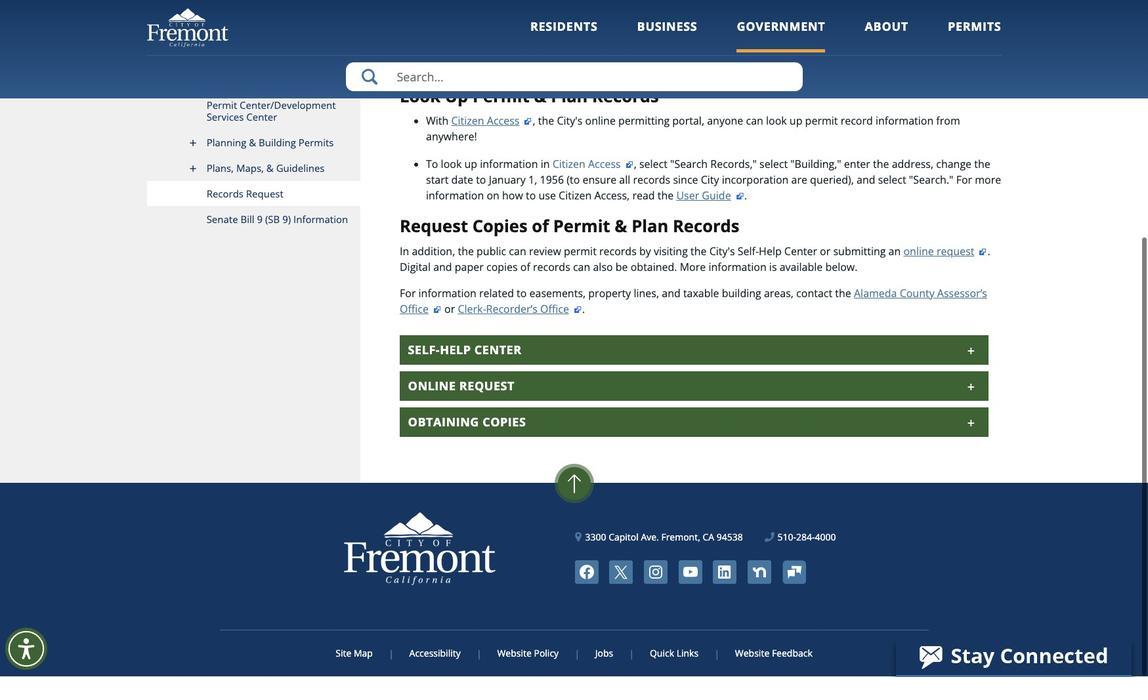 Task type: vqa. For each thing, say whether or not it's contained in the screenshot.
Review?
no



Task type: locate. For each thing, give the bounding box(es) containing it.
1 horizontal spatial self-
[[738, 245, 759, 259]]

clerk-recorder's office link
[[458, 303, 582, 317]]

510-
[[778, 532, 796, 544]]

permit down request copies of permit & plan records
[[564, 245, 597, 259]]

1 horizontal spatial permit
[[805, 114, 838, 129]]

permit down access,
[[553, 215, 610, 238]]

3300
[[585, 532, 606, 544]]

2 vertical spatial and
[[662, 287, 681, 301]]

january
[[489, 173, 526, 188]]

assessor's
[[937, 287, 987, 301]]

residents
[[530, 18, 598, 34]]

1 vertical spatial copies
[[483, 415, 526, 431]]

records inside . digital and paper copies of records can also be obtained. more information is available below.
[[533, 261, 570, 275]]

senate bill 9 (sb 9) information
[[207, 213, 348, 226]]

and right lines,
[[662, 287, 681, 301]]

help up is
[[759, 245, 782, 259]]

1 vertical spatial can
[[509, 245, 526, 259]]

is
[[769, 261, 777, 275]]

website for website policy
[[497, 648, 532, 660]]

(sb
[[265, 213, 280, 226]]

ensure
[[583, 173, 617, 188]]

guidelines
[[276, 162, 325, 175]]

columnusercontrol3 main content
[[360, 0, 1001, 484]]

1,
[[528, 173, 537, 188]]

510-284-4000 link
[[765, 531, 836, 545]]

obtaining
[[408, 415, 479, 431]]

Search text field
[[346, 62, 802, 91]]

1 horizontal spatial can
[[573, 261, 590, 275]]

available
[[780, 261, 823, 275]]

records down review
[[533, 261, 570, 275]]

1 horizontal spatial for
[[956, 173, 972, 188]]

online
[[408, 379, 456, 394]]

permit left "record"
[[805, 114, 838, 129]]

1 vertical spatial center
[[784, 245, 817, 259]]

2 office from the left
[[540, 303, 569, 317]]

since
[[673, 173, 698, 188]]

1 vertical spatial access
[[588, 158, 621, 172]]

permit up with citizen access
[[473, 85, 530, 108]]

public
[[477, 245, 506, 259]]

online request link
[[904, 245, 988, 259]]

0 horizontal spatial office
[[400, 303, 429, 317]]

2 horizontal spatial and
[[857, 173, 875, 188]]

can inside , the city's online permitting portal, anyone can look up permit record information from anywhere!
[[746, 114, 763, 129]]

0 horizontal spatial self-
[[408, 343, 440, 358]]

site map
[[336, 648, 373, 660]]

tab list
[[400, 336, 988, 438]]

2 vertical spatial .
[[582, 303, 585, 317]]

obtained.
[[631, 261, 677, 275]]

government link
[[737, 18, 825, 52]]

information down date
[[426, 189, 484, 204]]

footer fb icon image
[[575, 561, 598, 585]]

footer tw icon image
[[609, 561, 633, 585]]

, inside , the city's online permitting portal, anyone can look up permit record information from anywhere!
[[533, 114, 535, 129]]

can up copies
[[509, 245, 526, 259]]

0 horizontal spatial plan
[[551, 85, 588, 108]]

or
[[820, 245, 831, 259], [444, 303, 455, 317]]

how
[[502, 189, 523, 204]]

to right date
[[476, 173, 486, 188]]

1 horizontal spatial or
[[820, 245, 831, 259]]

0 vertical spatial for
[[956, 173, 972, 188]]

0 horizontal spatial ,
[[533, 114, 535, 129]]

or up below.
[[820, 245, 831, 259]]

information
[[876, 114, 934, 129], [480, 158, 538, 172], [426, 189, 484, 204], [709, 261, 767, 275], [419, 287, 476, 301]]

anywhere!
[[426, 130, 477, 145]]

can for anyone
[[746, 114, 763, 129]]

2 horizontal spatial .
[[988, 245, 990, 259]]

can
[[746, 114, 763, 129], [509, 245, 526, 259], [573, 261, 590, 275]]

anyone
[[707, 114, 743, 129]]

to down 1,
[[526, 189, 536, 204]]

request copies of permit & plan records
[[400, 215, 740, 238]]

footer my icon image
[[782, 561, 806, 585]]

up
[[790, 114, 802, 129], [464, 158, 477, 172]]

stay connected image
[[896, 639, 1130, 675]]

0 vertical spatial permit
[[805, 114, 838, 129]]

information inside . digital and paper copies of records can also be obtained. more information is available below.
[[709, 261, 767, 275]]

office for or clerk-recorder's office
[[540, 303, 569, 317]]

1 office from the left
[[400, 303, 429, 317]]

select down the address,
[[878, 173, 906, 188]]

up
[[445, 85, 468, 108]]

also
[[593, 261, 613, 275]]

and down enter
[[857, 173, 875, 188]]

citizen up (to
[[552, 158, 585, 172]]

0 vertical spatial records
[[633, 173, 670, 188]]

2 vertical spatial can
[[573, 261, 590, 275]]

information up building
[[709, 261, 767, 275]]

0 horizontal spatial website
[[497, 648, 532, 660]]

0 horizontal spatial permit
[[207, 99, 237, 112]]

1 horizontal spatial permits
[[948, 18, 1001, 34]]

0 horizontal spatial permit
[[564, 245, 597, 259]]

to look up information in citizen access
[[426, 158, 621, 172]]

0 vertical spatial copies
[[472, 215, 528, 238]]

1 website from the left
[[497, 648, 532, 660]]

with
[[426, 114, 449, 129]]

copies up public
[[472, 215, 528, 238]]

plans, maps, & guidelines
[[207, 162, 325, 175]]

office
[[400, 303, 429, 317], [540, 303, 569, 317]]

permit up planning
[[207, 99, 237, 112]]

select up 'incorporation'
[[760, 158, 788, 172]]

alameda county assessor's office link
[[400, 287, 987, 317]]

portal,
[[672, 114, 704, 129]]

maps,
[[236, 162, 264, 175]]

0 vertical spatial ,
[[533, 114, 535, 129]]

1 vertical spatial permits
[[298, 137, 334, 150]]

for inside , select "search records," select "building," enter the address, change the start date to january 1, 1956 (to ensure all records since city incorporation are queried), and select "search." for more information on how to use citizen access, read the
[[956, 173, 972, 188]]

website for website feedback
[[735, 648, 770, 660]]

to up clerk-recorder's office link at the top of page
[[517, 287, 527, 301]]

records up "read"
[[633, 173, 670, 188]]

or clerk-recorder's office
[[442, 303, 569, 317]]

1 horizontal spatial website
[[735, 648, 770, 660]]

, down look up permit & plan records at top
[[533, 114, 535, 129]]

citizen access link up anywhere!
[[451, 114, 533, 129]]

0 vertical spatial of
[[532, 215, 549, 238]]

0 horizontal spatial and
[[433, 261, 452, 275]]

0 vertical spatial and
[[857, 173, 875, 188]]

website left feedback
[[735, 648, 770, 660]]

2 website from the left
[[735, 648, 770, 660]]

0 vertical spatial up
[[790, 114, 802, 129]]

copies inside tab list
[[483, 415, 526, 431]]

request for records
[[246, 188, 283, 201]]

footer li icon image
[[713, 561, 737, 585]]

citizen
[[451, 114, 484, 129], [552, 158, 585, 172], [559, 189, 592, 204]]

city's up building
[[709, 245, 735, 259]]

building
[[259, 137, 296, 150]]

and down addition,
[[433, 261, 452, 275]]

0 horizontal spatial center
[[246, 111, 277, 124]]

office down easements,
[[540, 303, 569, 317]]

website
[[497, 648, 532, 660], [735, 648, 770, 660]]

1 vertical spatial citizen access link
[[552, 158, 634, 172]]

1 horizontal spatial .
[[744, 189, 747, 204]]

queried),
[[810, 173, 854, 188]]

center down or clerk-recorder's office
[[474, 343, 522, 358]]

0 vertical spatial plan
[[551, 85, 588, 108]]

1 horizontal spatial online
[[904, 245, 934, 259]]

0 horizontal spatial for
[[400, 287, 416, 301]]

digital
[[400, 261, 431, 275]]

,
[[533, 114, 535, 129], [634, 158, 637, 172]]

by
[[639, 245, 651, 259]]

1 vertical spatial help
[[440, 343, 471, 358]]

. down 'incorporation'
[[744, 189, 747, 204]]

request inside tab list
[[459, 379, 515, 394]]

look right "anyone"
[[766, 114, 787, 129]]

help inside tab list
[[440, 343, 471, 358]]

0 horizontal spatial up
[[464, 158, 477, 172]]

1 vertical spatial or
[[444, 303, 455, 317]]

. right request
[[988, 245, 990, 259]]

0 vertical spatial online
[[585, 114, 616, 129]]

citizen access link for with
[[451, 114, 533, 129]]

0 vertical spatial can
[[746, 114, 763, 129]]

can inside . digital and paper copies of records can also be obtained. more information is available below.
[[573, 261, 590, 275]]

footer nd icon image
[[748, 561, 771, 585]]

bill
[[241, 213, 254, 226]]

the
[[538, 114, 554, 129], [873, 158, 889, 172], [974, 158, 990, 172], [658, 189, 674, 204], [458, 245, 474, 259], [691, 245, 707, 259], [835, 287, 851, 301]]

0 vertical spatial center
[[246, 111, 277, 124]]

0 vertical spatial records
[[592, 85, 659, 108]]

0 vertical spatial citizen
[[451, 114, 484, 129]]

1 horizontal spatial office
[[540, 303, 569, 317]]

help up online request
[[440, 343, 471, 358]]

1 vertical spatial and
[[433, 261, 452, 275]]

0 horizontal spatial look
[[441, 158, 462, 172]]

0 vertical spatial look
[[766, 114, 787, 129]]

1 horizontal spatial up
[[790, 114, 802, 129]]

self- up 'online'
[[408, 343, 440, 358]]

request up obtaining copies
[[459, 379, 515, 394]]

. for alameda county assessor's office
[[582, 303, 585, 317]]

copies for obtaining
[[483, 415, 526, 431]]

0 horizontal spatial online
[[585, 114, 616, 129]]

up up date
[[464, 158, 477, 172]]

records down user guide at the right
[[673, 215, 740, 238]]

the up more
[[691, 245, 707, 259]]

1 horizontal spatial city's
[[709, 245, 735, 259]]

access up ensure
[[588, 158, 621, 172]]

9)
[[282, 213, 291, 226]]

senate
[[207, 213, 238, 226]]

tab list containing self-help center
[[400, 336, 988, 438]]

1 vertical spatial request
[[400, 215, 468, 238]]

1 vertical spatial look
[[441, 158, 462, 172]]

for down change
[[956, 173, 972, 188]]

contact
[[796, 287, 832, 301]]

the inside , the city's online permitting portal, anyone can look up permit record information from anywhere!
[[538, 114, 554, 129]]

2 vertical spatial records
[[533, 261, 570, 275]]

footer yt icon image
[[678, 561, 702, 585]]

the down below.
[[835, 287, 851, 301]]

website policy link
[[480, 648, 576, 660]]

the down look up permit & plan records at top
[[538, 114, 554, 129]]

0 vertical spatial citizen access link
[[451, 114, 533, 129]]

. down easements,
[[582, 303, 585, 317]]

feedback
[[772, 648, 813, 660]]

0 horizontal spatial can
[[509, 245, 526, 259]]

from
[[936, 114, 960, 129]]

1 vertical spatial up
[[464, 158, 477, 172]]

1 vertical spatial city's
[[709, 245, 735, 259]]

select up "read"
[[639, 158, 668, 172]]

center up planning & building permits
[[246, 111, 277, 124]]

review
[[529, 245, 561, 259]]

records request
[[207, 188, 283, 201]]

records up senate
[[207, 188, 244, 201]]

and inside , select "search records," select "building," enter the address, change the start date to january 1, 1956 (to ensure all records since city incorporation are queried), and select "search." for more information on how to use citizen access, read the
[[857, 173, 875, 188]]

website policy
[[497, 648, 559, 660]]

1 vertical spatial .
[[988, 245, 990, 259]]

center inside tab list
[[474, 343, 522, 358]]

0 horizontal spatial select
[[639, 158, 668, 172]]

plan
[[551, 85, 588, 108], [632, 215, 668, 238]]

fremont,
[[661, 532, 700, 544]]

2 vertical spatial citizen
[[559, 189, 592, 204]]

office down the 'digital'
[[400, 303, 429, 317]]

records up permitting
[[592, 85, 659, 108]]

1 horizontal spatial plan
[[632, 215, 668, 238]]

online left permitting
[[585, 114, 616, 129]]

, inside , select "search records," select "building," enter the address, change the start date to january 1, 1956 (to ensure all records since city incorporation are queried), and select "search." for more information on how to use citizen access, read the
[[634, 158, 637, 172]]

information left from
[[876, 114, 934, 129]]

, up "read"
[[634, 158, 637, 172]]

property
[[588, 287, 631, 301]]

site map link
[[336, 648, 390, 660]]

citizen up anywhere!
[[451, 114, 484, 129]]

0 horizontal spatial records
[[207, 188, 244, 201]]

(to
[[567, 173, 580, 188]]

2 vertical spatial records
[[673, 215, 740, 238]]

0 vertical spatial self-
[[738, 245, 759, 259]]

policy
[[534, 648, 559, 660]]

planning & building permits
[[207, 137, 334, 150]]

0 horizontal spatial city's
[[557, 114, 583, 129]]

copies down online request
[[483, 415, 526, 431]]

0 horizontal spatial access
[[487, 114, 520, 129]]

2 horizontal spatial can
[[746, 114, 763, 129]]

1 vertical spatial of
[[520, 261, 530, 275]]

. digital and paper copies of records can also be obtained. more information is available below.
[[400, 245, 990, 275]]

permits
[[948, 18, 1001, 34], [298, 137, 334, 150]]

access down look up permit & plan records at top
[[487, 114, 520, 129]]

records request link
[[147, 182, 360, 207]]

tab list inside columnusercontrol3 main content
[[400, 336, 988, 438]]

can right "anyone"
[[746, 114, 763, 129]]

look right to
[[441, 158, 462, 172]]

records up 'be'
[[599, 245, 637, 259]]

2 vertical spatial to
[[517, 287, 527, 301]]

0 vertical spatial access
[[487, 114, 520, 129]]

the up 'more'
[[974, 158, 990, 172]]

0 horizontal spatial help
[[440, 343, 471, 358]]

office inside the alameda county assessor's office
[[400, 303, 429, 317]]

plan up by
[[632, 215, 668, 238]]

plan down residents link
[[551, 85, 588, 108]]

recorder's
[[486, 303, 538, 317]]

more
[[680, 261, 706, 275]]

city's down search text field
[[557, 114, 583, 129]]

website left policy on the left bottom
[[497, 648, 532, 660]]

1 vertical spatial ,
[[634, 158, 637, 172]]

citizen down (to
[[559, 189, 592, 204]]

284-
[[796, 532, 815, 544]]

can left also
[[573, 261, 590, 275]]

or left "clerk-"
[[444, 303, 455, 317]]

online
[[585, 114, 616, 129], [904, 245, 934, 259]]

self- inside tab list
[[408, 343, 440, 358]]

0 horizontal spatial of
[[520, 261, 530, 275]]

records
[[633, 173, 670, 188], [599, 245, 637, 259], [533, 261, 570, 275]]

1 vertical spatial for
[[400, 287, 416, 301]]

permit
[[473, 85, 530, 108], [207, 99, 237, 112], [553, 215, 610, 238]]

center up available
[[784, 245, 817, 259]]

1 horizontal spatial citizen access link
[[552, 158, 634, 172]]

self- up building
[[738, 245, 759, 259]]

for down the 'digital'
[[400, 287, 416, 301]]

online right an
[[904, 245, 934, 259]]

of up review
[[532, 215, 549, 238]]

help
[[759, 245, 782, 259], [440, 343, 471, 358]]

0 horizontal spatial citizen access link
[[451, 114, 533, 129]]

up up "building,"
[[790, 114, 802, 129]]

accessibility link
[[392, 648, 478, 660]]

of right copies
[[520, 261, 530, 275]]

request down plans, maps, & guidelines
[[246, 188, 283, 201]]

1 horizontal spatial records
[[592, 85, 659, 108]]

be
[[616, 261, 628, 275]]

permit center/development services center
[[207, 99, 336, 124]]

0 horizontal spatial .
[[582, 303, 585, 317]]

request up addition,
[[400, 215, 468, 238]]

citizen access link up ensure
[[552, 158, 634, 172]]

0 vertical spatial request
[[246, 188, 283, 201]]

2 vertical spatial center
[[474, 343, 522, 358]]



Task type: describe. For each thing, give the bounding box(es) containing it.
jobs link
[[578, 648, 630, 660]]

1 vertical spatial to
[[526, 189, 536, 204]]

areas,
[[764, 287, 794, 301]]

information inside , select "search records," select "building," enter the address, change the start date to january 1, 1956 (to ensure all records since city incorporation are queried), and select "search." for more information on how to use citizen access, read the
[[426, 189, 484, 204]]

addition,
[[412, 245, 455, 259]]

taxable
[[683, 287, 719, 301]]

0 vertical spatial help
[[759, 245, 782, 259]]

94538
[[717, 532, 743, 544]]

services
[[207, 111, 244, 124]]

business
[[637, 18, 697, 34]]

incorporation
[[722, 173, 789, 188]]

easements,
[[529, 287, 586, 301]]

user guide link
[[676, 189, 744, 204]]

permits link
[[948, 18, 1001, 52]]

2 horizontal spatial records
[[673, 215, 740, 238]]

digital plans image
[[400, 0, 1001, 66]]

2 horizontal spatial select
[[878, 173, 906, 188]]

look inside , the city's online permitting portal, anyone can look up permit record information from anywhere!
[[766, 114, 787, 129]]

1 horizontal spatial and
[[662, 287, 681, 301]]

to
[[426, 158, 438, 172]]

1 vertical spatial citizen
[[552, 158, 585, 172]]

on
[[487, 189, 499, 204]]

enter
[[844, 158, 870, 172]]

. inside . digital and paper copies of records can also be obtained. more information is available below.
[[988, 245, 990, 259]]

records inside , select "search records," select "building," enter the address, change the start date to january 1, 1956 (to ensure all records since city incorporation are queried), and select "search." for more information on how to use citizen access, read the
[[633, 173, 670, 188]]

visiting
[[654, 245, 688, 259]]

alameda
[[854, 287, 897, 301]]

copies for request
[[472, 215, 528, 238]]

, select "search records," select "building," enter the address, change the start date to january 1, 1956 (to ensure all records since city incorporation are queried), and select "search." for more information on how to use citizen access, read the
[[426, 158, 1001, 204]]

1 vertical spatial online
[[904, 245, 934, 259]]

website feedback
[[735, 648, 813, 660]]

map
[[354, 648, 373, 660]]

information
[[293, 213, 348, 226]]

information inside , the city's online permitting portal, anyone can look up permit record information from anywhere!
[[876, 114, 934, 129]]

0 vertical spatial permits
[[948, 18, 1001, 34]]

planning & building permits link
[[147, 131, 360, 156]]

1 horizontal spatial select
[[760, 158, 788, 172]]

related
[[479, 287, 514, 301]]

, the city's online permitting portal, anyone can look up permit record information from anywhere!
[[426, 114, 960, 145]]

center/development
[[240, 99, 336, 112]]

0 horizontal spatial permits
[[298, 137, 334, 150]]

submitting
[[833, 245, 886, 259]]

lines,
[[634, 287, 659, 301]]

below.
[[825, 261, 858, 275]]

permit inside permit center/development services center
[[207, 99, 237, 112]]

1 vertical spatial permit
[[564, 245, 597, 259]]

change
[[936, 158, 972, 172]]

site
[[336, 648, 351, 660]]

the up paper
[[458, 245, 474, 259]]

online inside , the city's online permitting portal, anyone can look up permit record information from anywhere!
[[585, 114, 616, 129]]

copies
[[486, 261, 518, 275]]

user guide
[[676, 189, 731, 204]]

citizen access link for to look up information in
[[552, 158, 634, 172]]

and inside . digital and paper copies of records can also be obtained. more information is available below.
[[433, 261, 452, 275]]

information up january
[[480, 158, 538, 172]]

senate bill 9 (sb 9) information link
[[147, 207, 360, 233]]

. for citizen access
[[744, 189, 747, 204]]

building
[[722, 287, 761, 301]]

center inside permit center/development services center
[[246, 111, 277, 124]]

citizen inside , select "search records," select "building," enter the address, change the start date to january 1, 1956 (to ensure all records since city incorporation are queried), and select "search." for more information on how to use citizen access, read the
[[559, 189, 592, 204]]

access,
[[594, 189, 630, 204]]

1 horizontal spatial access
[[588, 158, 621, 172]]

quick links
[[650, 648, 699, 660]]

office for alameda county assessor's office
[[400, 303, 429, 317]]

1 vertical spatial records
[[207, 188, 244, 201]]

city's inside , the city's online permitting portal, anyone can look up permit record information from anywhere!
[[557, 114, 583, 129]]

quick
[[650, 648, 674, 660]]

business link
[[637, 18, 697, 52]]

obtaining copies
[[408, 415, 526, 431]]

1 horizontal spatial of
[[532, 215, 549, 238]]

records,"
[[710, 158, 757, 172]]

county
[[900, 287, 935, 301]]

ca
[[703, 532, 714, 544]]

9
[[257, 213, 263, 226]]

about link
[[865, 18, 908, 52]]

"search."
[[909, 173, 953, 188]]

1 vertical spatial records
[[599, 245, 637, 259]]

1 horizontal spatial permit
[[473, 85, 530, 108]]

request for online
[[459, 379, 515, 394]]

all
[[619, 173, 630, 188]]

1 vertical spatial plan
[[632, 215, 668, 238]]

jobs
[[595, 648, 613, 660]]

date
[[451, 173, 473, 188]]

read
[[632, 189, 655, 204]]

up inside , the city's online permitting portal, anyone can look up permit record information from anywhere!
[[790, 114, 802, 129]]

4000
[[815, 532, 836, 544]]

permit inside , the city's online permitting portal, anyone can look up permit record information from anywhere!
[[805, 114, 838, 129]]

planning
[[207, 137, 246, 150]]

, for select
[[634, 158, 637, 172]]

alameda county assessor's office
[[400, 287, 987, 317]]

plans, maps, & guidelines link
[[147, 156, 360, 182]]

self-help center
[[408, 343, 522, 358]]

2 horizontal spatial permit
[[553, 215, 610, 238]]

accessibility
[[409, 648, 461, 660]]

footer ig icon image
[[644, 561, 668, 585]]

in
[[541, 158, 550, 172]]

the right "read"
[[658, 189, 674, 204]]

0 vertical spatial or
[[820, 245, 831, 259]]

government
[[737, 18, 825, 34]]

3300 capitol ave. fremont, ca 94538 link
[[575, 531, 743, 545]]

in
[[400, 245, 409, 259]]

are
[[791, 173, 807, 188]]

information up "clerk-"
[[419, 287, 476, 301]]

510-284-4000
[[778, 532, 836, 544]]

, for the
[[533, 114, 535, 129]]

of inside . digital and paper copies of records can also be obtained. more information is available below.
[[520, 261, 530, 275]]

request
[[937, 245, 974, 259]]

& inside "link"
[[266, 162, 274, 175]]

"search
[[670, 158, 708, 172]]

can for records
[[573, 261, 590, 275]]

3300 capitol ave. fremont, ca 94538
[[585, 532, 743, 544]]

permitting
[[618, 114, 670, 129]]

the right enter
[[873, 158, 889, 172]]

0 vertical spatial to
[[476, 173, 486, 188]]

2 horizontal spatial center
[[784, 245, 817, 259]]

user
[[676, 189, 699, 204]]

for information related to easements, property lines, and taxable building areas, contact the
[[400, 287, 854, 301]]

online request
[[408, 379, 515, 394]]

0 horizontal spatial or
[[444, 303, 455, 317]]

guide
[[702, 189, 731, 204]]



